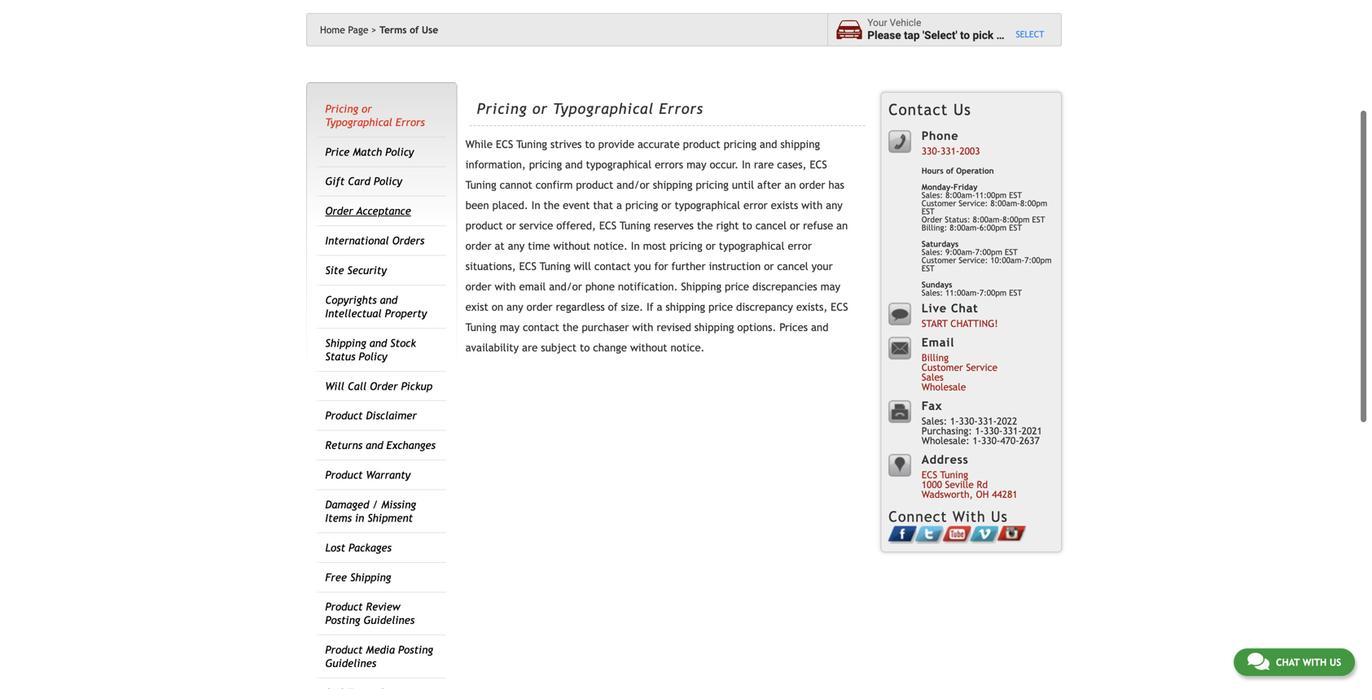 Task type: describe. For each thing, give the bounding box(es) containing it.
1 horizontal spatial typographical
[[553, 100, 654, 117]]

reserves
[[654, 220, 694, 232]]

0 vertical spatial notice.
[[594, 240, 628, 253]]

1 horizontal spatial notice.
[[671, 342, 705, 354]]

0 horizontal spatial the
[[544, 199, 560, 212]]

2021
[[1022, 425, 1042, 437]]

with inside chat with us 'link'
[[1303, 657, 1327, 669]]

connect with us
[[889, 508, 1008, 526]]

470-
[[1000, 435, 1019, 447]]

product for product warranty
[[325, 469, 363, 482]]

8:00am- down 11:00pm
[[973, 215, 1003, 224]]

vehicle
[[890, 17, 921, 29]]

billing
[[922, 352, 949, 363]]

1 vertical spatial without
[[630, 342, 667, 354]]

customer service link
[[922, 362, 998, 373]]

shipping up 'revised'
[[666, 301, 705, 314]]

until
[[732, 179, 754, 191]]

order inside hours of operation monday-friday sales: 8:00am-11:00pm est customer service: 8:00am-8:00pm est order status: 8:00am-8:00pm est billing: 8:00am-6:00pm est saturdays sales: 9:00am-7:00pm est customer service: 10:00am-7:00pm est sundays sales: 11:00am-7:00pm est
[[922, 215, 942, 224]]

pricing up confirm
[[529, 158, 562, 171]]

tap
[[904, 29, 920, 42]]

phone
[[922, 129, 959, 142]]

330-331-2003 link
[[922, 145, 980, 157]]

to inside your vehicle please tap 'select' to pick a vehicle
[[960, 29, 970, 42]]

0 horizontal spatial and/or
[[549, 281, 582, 293]]

while
[[465, 138, 493, 151]]

on
[[492, 301, 503, 314]]

status
[[325, 350, 355, 363]]

provide
[[598, 138, 634, 151]]

8:00am- up the 6:00pm at top right
[[990, 199, 1020, 208]]

2003
[[960, 145, 980, 157]]

review
[[366, 601, 400, 614]]

7:00pm down the 10:00am-
[[979, 288, 1007, 298]]

shipping inside shipping and stock status policy
[[325, 337, 366, 350]]

330- up "wholesale:"
[[959, 416, 978, 427]]

1 service: from the top
[[959, 199, 988, 208]]

errors
[[655, 158, 683, 171]]

1000
[[922, 479, 942, 490]]

0 horizontal spatial may
[[500, 321, 520, 334]]

8:00am- up "9:00am-"
[[950, 223, 979, 232]]

0 horizontal spatial product
[[465, 220, 503, 232]]

warranty
[[366, 469, 411, 482]]

gift card policy
[[325, 175, 402, 188]]

will call order pickup link
[[325, 380, 432, 393]]

and inside shipping and stock status policy
[[369, 337, 387, 350]]

1- left 2022
[[975, 425, 984, 437]]

with up refuse
[[801, 199, 823, 212]]

email
[[519, 281, 546, 293]]

2 sales: from the top
[[922, 248, 943, 257]]

accurate
[[638, 138, 680, 151]]

gift card policy link
[[325, 175, 402, 188]]

situations,
[[465, 260, 516, 273]]

order left has
[[799, 179, 825, 191]]

chat with us link
[[1234, 649, 1355, 677]]

purchasing:
[[922, 425, 972, 437]]

pricing up reserves
[[625, 199, 658, 212]]

cases,
[[777, 158, 807, 171]]

will
[[574, 260, 591, 273]]

operation
[[956, 166, 994, 175]]

policy for gift card policy
[[374, 175, 402, 188]]

or up instruction
[[706, 240, 716, 253]]

disclaimer
[[366, 410, 417, 422]]

live
[[922, 302, 947, 315]]

posting for product media posting guidelines
[[398, 644, 433, 657]]

address
[[922, 453, 969, 467]]

ecs right exists, in the right top of the page
[[831, 301, 848, 314]]

0 horizontal spatial error
[[743, 199, 768, 212]]

site
[[325, 264, 344, 277]]

shipment
[[367, 512, 413, 525]]

hours
[[922, 166, 944, 175]]

most
[[643, 240, 666, 253]]

330- inside phone 330-331-2003
[[922, 145, 941, 157]]

revised
[[657, 321, 691, 334]]

1 customer from the top
[[922, 199, 956, 208]]

1- up "wholesale:"
[[950, 416, 959, 427]]

ecs right the cases, at top
[[810, 158, 827, 171]]

1 vertical spatial the
[[697, 220, 713, 232]]

email
[[922, 336, 955, 349]]

sales: inside fax sales: 1-330-331-2022 purchasing: 1-330-331-2021 wholesale: 1-330-470-2637
[[922, 416, 947, 427]]

1 vertical spatial cancel
[[777, 260, 808, 273]]

notification.
[[618, 281, 678, 293]]

acceptance
[[356, 205, 411, 218]]

ecs down that
[[599, 220, 617, 232]]

1 horizontal spatial errors
[[659, 100, 703, 117]]

1- right "wholesale:"
[[973, 435, 981, 447]]

pricing down 'occur.'
[[696, 179, 729, 191]]

returns and exchanges
[[325, 439, 436, 452]]

0 horizontal spatial pricing
[[325, 103, 358, 115]]

product for product review posting guidelines
[[325, 601, 363, 614]]

1 vertical spatial an
[[836, 220, 848, 232]]

1 vertical spatial any
[[508, 240, 525, 253]]

shipping right 'revised'
[[694, 321, 734, 334]]

1 horizontal spatial product
[[576, 179, 613, 191]]

phone
[[585, 281, 615, 293]]

exists,
[[796, 301, 828, 314]]

items
[[325, 512, 352, 525]]

product for product disclaimer
[[325, 410, 363, 422]]

address ecs tuning 1000 seville rd wadsworth, oh 44281
[[922, 453, 1018, 500]]

2 vertical spatial in
[[631, 240, 640, 253]]

0 vertical spatial us
[[953, 101, 971, 118]]

lost
[[325, 542, 345, 554]]

1 horizontal spatial pricing
[[477, 100, 527, 117]]

0 vertical spatial any
[[826, 199, 843, 212]]

331- inside phone 330-331-2003
[[941, 145, 960, 157]]

friday
[[953, 182, 978, 192]]

chat inside chat with us 'link'
[[1276, 657, 1300, 669]]

home
[[320, 24, 345, 35]]

shipping and stock status policy link
[[325, 337, 416, 363]]

guidelines for review
[[363, 615, 415, 627]]

order left at
[[465, 240, 491, 253]]

2 service: from the top
[[959, 256, 988, 265]]

seville
[[945, 479, 974, 490]]

1 horizontal spatial the
[[562, 321, 578, 334]]

regardless
[[556, 301, 605, 314]]

1 horizontal spatial order
[[370, 380, 398, 393]]

product warranty
[[325, 469, 411, 482]]

shipping down errors
[[653, 179, 693, 191]]

0 vertical spatial price
[[725, 281, 749, 293]]

vehicle
[[1005, 29, 1040, 42]]

change
[[593, 342, 627, 354]]

and down exists, in the right top of the page
[[811, 321, 829, 334]]

exists
[[771, 199, 798, 212]]

select
[[1016, 29, 1044, 39]]

1 horizontal spatial 331-
[[978, 416, 997, 427]]

0 vertical spatial 8:00pm
[[1020, 199, 1047, 208]]

strives
[[550, 138, 582, 151]]

select link
[[1016, 29, 1044, 40]]

'select'
[[923, 29, 957, 42]]

330- down 2022
[[981, 435, 1000, 447]]

comments image
[[1247, 652, 1269, 672]]

0 horizontal spatial order
[[325, 205, 353, 218]]

ecs up 'information,'
[[496, 138, 513, 151]]

0 vertical spatial cancel
[[755, 220, 787, 232]]

copyrights
[[325, 294, 377, 307]]

0 vertical spatial may
[[687, 158, 706, 171]]

order acceptance link
[[325, 205, 411, 218]]

after
[[757, 179, 781, 191]]

service
[[966, 362, 998, 373]]

connect
[[889, 508, 947, 526]]

to left change
[[580, 342, 590, 354]]

product media posting guidelines link
[[325, 644, 433, 670]]

with down the if on the top left of page
[[632, 321, 653, 334]]

1 horizontal spatial a
[[657, 301, 662, 314]]

tuning down time
[[540, 260, 571, 273]]

exchanges
[[386, 439, 436, 452]]

and inside copyrights and intellectual property
[[380, 294, 397, 307]]

product warranty link
[[325, 469, 411, 482]]

policy for price match policy
[[385, 146, 414, 158]]

in
[[355, 512, 364, 525]]

1 vertical spatial price
[[708, 301, 733, 314]]

fax sales: 1-330-331-2022 purchasing: 1-330-331-2021 wholesale: 1-330-470-2637
[[922, 399, 1042, 447]]

1 sales: from the top
[[922, 191, 943, 200]]

subject
[[541, 342, 577, 354]]

2 vertical spatial any
[[507, 301, 523, 314]]

0 horizontal spatial in
[[531, 199, 540, 212]]

/
[[372, 499, 378, 511]]

2 customer from the top
[[922, 256, 956, 265]]

cannot
[[500, 179, 532, 191]]

tuning left strives on the top of the page
[[516, 138, 547, 151]]

or up match
[[362, 103, 372, 115]]

service
[[519, 220, 553, 232]]

been
[[465, 199, 489, 212]]

to right right
[[742, 220, 752, 232]]

0 vertical spatial in
[[742, 158, 751, 171]]

0 horizontal spatial errors
[[396, 116, 425, 129]]

sales
[[922, 372, 944, 383]]

tuning up been
[[465, 179, 496, 191]]

customer inside email billing customer service sales wholesale
[[922, 362, 963, 373]]

terms
[[379, 24, 407, 35]]

or up discrepancies
[[764, 260, 774, 273]]

9:00am-
[[945, 248, 975, 257]]

0 horizontal spatial pricing or typographical errors
[[325, 103, 425, 129]]

will
[[325, 380, 344, 393]]

property
[[385, 307, 427, 320]]



Task type: locate. For each thing, give the bounding box(es) containing it.
monday-
[[922, 182, 954, 192]]

8:00pm down 11:00pm
[[1003, 215, 1030, 224]]

availability
[[465, 342, 519, 354]]

errors
[[659, 100, 703, 117], [396, 116, 425, 129]]

331-
[[941, 145, 960, 157], [978, 416, 997, 427], [1003, 425, 1022, 437]]

product up 'occur.'
[[683, 138, 720, 151]]

chat right comments icon
[[1276, 657, 1300, 669]]

product left media on the left of the page
[[325, 644, 363, 657]]

policy up will call order pickup
[[359, 350, 387, 363]]

us inside 'link'
[[1330, 657, 1341, 669]]

2 horizontal spatial 331-
[[1003, 425, 1022, 437]]

of left use
[[410, 24, 419, 35]]

with up 'on'
[[495, 281, 516, 293]]

options.
[[737, 321, 776, 334]]

posting for product review posting guidelines
[[325, 615, 360, 627]]

us for chat
[[1330, 657, 1341, 669]]

policy inside shipping and stock status policy
[[359, 350, 387, 363]]

order up exist on the top left of the page
[[465, 281, 491, 293]]

0 vertical spatial shipping
[[681, 281, 722, 293]]

0 vertical spatial of
[[410, 24, 419, 35]]

with right comments icon
[[1303, 657, 1327, 669]]

product down free
[[325, 601, 363, 614]]

1 vertical spatial typographical
[[675, 199, 740, 212]]

2 horizontal spatial in
[[742, 158, 751, 171]]

0 vertical spatial posting
[[325, 615, 360, 627]]

card
[[348, 175, 370, 188]]

2022
[[997, 416, 1017, 427]]

the left right
[[697, 220, 713, 232]]

1 horizontal spatial error
[[788, 240, 812, 253]]

errors up accurate
[[659, 100, 703, 117]]

order down the email
[[527, 301, 553, 314]]

1 horizontal spatial posting
[[398, 644, 433, 657]]

4 product from the top
[[325, 644, 363, 657]]

7:00pm down the 6:00pm at top right
[[975, 248, 1002, 257]]

any
[[826, 199, 843, 212], [508, 240, 525, 253], [507, 301, 523, 314]]

of left "size."
[[608, 301, 618, 314]]

and down strives on the top of the page
[[565, 158, 583, 171]]

ecs inside address ecs tuning 1000 seville rd wadsworth, oh 44281
[[922, 469, 937, 481]]

ecs up the email
[[519, 260, 537, 273]]

0 vertical spatial product
[[683, 138, 720, 151]]

and/or up regardless
[[549, 281, 582, 293]]

2 vertical spatial customer
[[922, 362, 963, 373]]

policy right card
[[374, 175, 402, 188]]

330- left 2637
[[984, 425, 1003, 437]]

2 vertical spatial of
[[608, 301, 618, 314]]

1 vertical spatial shipping
[[325, 337, 366, 350]]

2 vertical spatial the
[[562, 321, 578, 334]]

international orders
[[325, 235, 424, 247]]

sales link
[[922, 372, 944, 383]]

1 horizontal spatial without
[[630, 342, 667, 354]]

order down gift
[[325, 205, 353, 218]]

3 product from the top
[[325, 601, 363, 614]]

and up rare
[[760, 138, 777, 151]]

posting right media on the left of the page
[[398, 644, 433, 657]]

free shipping link
[[325, 571, 391, 584]]

service: left the 10:00am-
[[959, 256, 988, 265]]

10:00am-
[[990, 256, 1025, 265]]

or down placed.
[[506, 220, 516, 232]]

2 horizontal spatial us
[[1330, 657, 1341, 669]]

service: down friday
[[959, 199, 988, 208]]

tuning down address
[[940, 469, 968, 481]]

ecs
[[496, 138, 513, 151], [810, 158, 827, 171], [599, 220, 617, 232], [519, 260, 537, 273], [831, 301, 848, 314], [922, 469, 937, 481]]

chat down the 11:00am-
[[951, 302, 978, 315]]

pickup
[[401, 380, 432, 393]]

contact
[[594, 260, 631, 273], [523, 321, 559, 334]]

product disclaimer
[[325, 410, 417, 422]]

missing
[[381, 499, 416, 511]]

and down product disclaimer
[[366, 439, 383, 452]]

0 horizontal spatial an
[[785, 179, 796, 191]]

or up confirm
[[532, 100, 548, 117]]

us for connect
[[991, 508, 1008, 526]]

0 vertical spatial chat
[[951, 302, 978, 315]]

1 vertical spatial posting
[[398, 644, 433, 657]]

1 vertical spatial error
[[788, 240, 812, 253]]

0 horizontal spatial contact
[[523, 321, 559, 334]]

of for hours
[[946, 166, 954, 175]]

1 vertical spatial 8:00pm
[[1003, 215, 1030, 224]]

error down refuse
[[788, 240, 812, 253]]

free shipping
[[325, 571, 391, 584]]

0 vertical spatial guidelines
[[363, 615, 415, 627]]

0 horizontal spatial without
[[553, 240, 590, 253]]

price
[[325, 146, 350, 158]]

tuning up most
[[620, 220, 651, 232]]

1 horizontal spatial and/or
[[617, 179, 650, 191]]

1 horizontal spatial us
[[991, 508, 1008, 526]]

a right the if on the top left of page
[[657, 301, 662, 314]]

shipping inside while ecs tuning strives to provide accurate product pricing and shipping information, pricing and typographical errors may occur. in rare cases, ecs tuning cannot confirm product and/or shipping pricing until after an order has been placed. in the event that a pricing or typographical error exists with any product or service offered, ecs tuning reserves the right to cancel or refuse an order at any time without notice. in most pricing or typographical error situations, ecs tuning will contact you for further instruction or cancel your order with email and/or phone notification. shipping price discrepancies may exist on any order regardless of size. if a shipping price discrepancy exists, ecs tuning may contact the purchaser with revised shipping options. prices and availability are subject to change without notice.
[[681, 281, 722, 293]]

2 vertical spatial may
[[500, 321, 520, 334]]

guidelines for media
[[325, 658, 376, 670]]

any right at
[[508, 240, 525, 253]]

may down 'on'
[[500, 321, 520, 334]]

or down exists
[[790, 220, 800, 232]]

or
[[532, 100, 548, 117], [362, 103, 372, 115], [661, 199, 671, 212], [506, 220, 516, 232], [790, 220, 800, 232], [706, 240, 716, 253], [764, 260, 774, 273]]

tuning down exist on the top left of the page
[[465, 321, 496, 334]]

in
[[742, 158, 751, 171], [531, 199, 540, 212], [631, 240, 640, 253]]

2 vertical spatial policy
[[359, 350, 387, 363]]

media
[[366, 644, 395, 657]]

wholesale link
[[922, 381, 966, 393]]

any down has
[[826, 199, 843, 212]]

gift
[[325, 175, 345, 188]]

4 sales: from the top
[[922, 416, 947, 427]]

phone 330-331-2003
[[922, 129, 980, 157]]

2 horizontal spatial may
[[821, 281, 840, 293]]

1 vertical spatial guidelines
[[325, 658, 376, 670]]

shipping
[[780, 138, 820, 151], [653, 179, 693, 191], [666, 301, 705, 314], [694, 321, 734, 334]]

use
[[422, 24, 438, 35]]

has
[[828, 179, 844, 191]]

order acceptance
[[325, 205, 411, 218]]

1 horizontal spatial may
[[687, 158, 706, 171]]

1-
[[950, 416, 959, 427], [975, 425, 984, 437], [973, 435, 981, 447]]

product down been
[[465, 220, 503, 232]]

0 vertical spatial contact
[[594, 260, 631, 273]]

product up returns
[[325, 410, 363, 422]]

us
[[953, 101, 971, 118], [991, 508, 1008, 526], [1330, 657, 1341, 669]]

event
[[563, 199, 590, 212]]

2 vertical spatial product
[[465, 220, 503, 232]]

discrepancies
[[752, 281, 817, 293]]

1 product from the top
[[325, 410, 363, 422]]

0 horizontal spatial chat
[[951, 302, 978, 315]]

11:00pm
[[975, 191, 1007, 200]]

0 horizontal spatial a
[[616, 199, 622, 212]]

an down the cases, at top
[[785, 179, 796, 191]]

0 horizontal spatial us
[[953, 101, 971, 118]]

typographical up match
[[325, 116, 392, 129]]

error down until on the right top of page
[[743, 199, 768, 212]]

discrepancy
[[736, 301, 793, 314]]

guidelines down review
[[363, 615, 415, 627]]

and up the property
[[380, 294, 397, 307]]

0 vertical spatial customer
[[922, 199, 956, 208]]

guidelines inside product review posting guidelines
[[363, 615, 415, 627]]

of inside while ecs tuning strives to provide accurate product pricing and shipping information, pricing and typographical errors may occur. in rare cases, ecs tuning cannot confirm product and/or shipping pricing until after an order has been placed. in the event that a pricing or typographical error exists with any product or service offered, ecs tuning reserves the right to cancel or refuse an order at any time without notice. in most pricing or typographical error situations, ecs tuning will contact you for further instruction or cancel your order with email and/or phone notification. shipping price discrepancies may exist on any order regardless of size. if a shipping price discrepancy exists, ecs tuning may contact the purchaser with revised shipping options. prices and availability are subject to change without notice.
[[608, 301, 618, 314]]

shipping and stock status policy
[[325, 337, 416, 363]]

chat inside live chat start chatting!
[[951, 302, 978, 315]]

an
[[785, 179, 796, 191], [836, 220, 848, 232]]

0 horizontal spatial typographical
[[325, 116, 392, 129]]

0 horizontal spatial posting
[[325, 615, 360, 627]]

1 horizontal spatial chat
[[1276, 657, 1300, 669]]

security
[[347, 264, 387, 277]]

pricing up price
[[325, 103, 358, 115]]

to right strives on the top of the page
[[585, 138, 595, 151]]

of inside hours of operation monday-friday sales: 8:00am-11:00pm est customer service: 8:00am-8:00pm est order status: 8:00am-8:00pm est billing: 8:00am-6:00pm est saturdays sales: 9:00am-7:00pm est customer service: 10:00am-7:00pm est sundays sales: 11:00am-7:00pm est
[[946, 166, 954, 175]]

are
[[522, 342, 538, 354]]

2 horizontal spatial a
[[996, 29, 1002, 42]]

start
[[922, 318, 948, 329]]

0 vertical spatial error
[[743, 199, 768, 212]]

shipping down "further"
[[681, 281, 722, 293]]

guidelines
[[363, 615, 415, 627], [325, 658, 376, 670]]

order left status:
[[922, 215, 942, 224]]

product
[[325, 410, 363, 422], [325, 469, 363, 482], [325, 601, 363, 614], [325, 644, 363, 657]]

contact up phone
[[594, 260, 631, 273]]

with
[[953, 508, 986, 526]]

2 vertical spatial typographical
[[719, 240, 784, 253]]

product inside product review posting guidelines
[[325, 601, 363, 614]]

in left rare
[[742, 158, 751, 171]]

a right pick
[[996, 29, 1002, 42]]

time
[[528, 240, 550, 253]]

tuning inside address ecs tuning 1000 seville rd wadsworth, oh 44281
[[940, 469, 968, 481]]

start chatting! link
[[922, 318, 998, 329]]

2 horizontal spatial product
[[683, 138, 720, 151]]

international orders link
[[325, 235, 424, 247]]

2 horizontal spatial of
[[946, 166, 954, 175]]

product disclaimer link
[[325, 410, 417, 422]]

contact
[[889, 101, 948, 118]]

1 vertical spatial may
[[821, 281, 840, 293]]

us down 44281
[[991, 508, 1008, 526]]

lost packages
[[325, 542, 392, 554]]

1 horizontal spatial an
[[836, 220, 848, 232]]

7:00pm right "9:00am-"
[[1024, 256, 1052, 265]]

posting inside product review posting guidelines
[[325, 615, 360, 627]]

notice. down offered,
[[594, 240, 628, 253]]

0 vertical spatial service:
[[959, 199, 988, 208]]

1 horizontal spatial pricing or typographical errors
[[477, 100, 703, 117]]

3 sales: from the top
[[922, 288, 943, 298]]

8:00am- up status:
[[945, 191, 975, 200]]

of for terms
[[410, 24, 419, 35]]

330- down phone
[[922, 145, 941, 157]]

terms of use
[[379, 24, 438, 35]]

typographical up right
[[675, 199, 740, 212]]

shipping up the cases, at top
[[780, 138, 820, 151]]

0 vertical spatial and/or
[[617, 179, 650, 191]]

0 vertical spatial an
[[785, 179, 796, 191]]

offered,
[[556, 220, 596, 232]]

orders
[[392, 235, 424, 247]]

sales: down 'hours'
[[922, 191, 943, 200]]

0 vertical spatial policy
[[385, 146, 414, 158]]

2 horizontal spatial order
[[922, 215, 942, 224]]

product review posting guidelines link
[[325, 601, 415, 627]]

2 product from the top
[[325, 469, 363, 482]]

0 vertical spatial typographical
[[586, 158, 652, 171]]

price match policy
[[325, 146, 414, 158]]

lost packages link
[[325, 542, 392, 554]]

typographical up instruction
[[719, 240, 784, 253]]

1 vertical spatial policy
[[374, 175, 402, 188]]

product up that
[[576, 179, 613, 191]]

1 vertical spatial contact
[[523, 321, 559, 334]]

0 vertical spatial a
[[996, 29, 1002, 42]]

contact up are
[[523, 321, 559, 334]]

2 vertical spatial us
[[1330, 657, 1341, 669]]

placed.
[[492, 199, 528, 212]]

0 vertical spatial without
[[553, 240, 590, 253]]

returns
[[325, 439, 362, 452]]

sales:
[[922, 191, 943, 200], [922, 248, 943, 257], [922, 288, 943, 298], [922, 416, 947, 427]]

or up reserves
[[661, 199, 671, 212]]

1 vertical spatial chat
[[1276, 657, 1300, 669]]

posting inside product media posting guidelines
[[398, 644, 433, 657]]

sales: down the billing:
[[922, 248, 943, 257]]

of right 'hours'
[[946, 166, 954, 175]]

typographical
[[586, 158, 652, 171], [675, 199, 740, 212], [719, 240, 784, 253]]

1 horizontal spatial contact
[[594, 260, 631, 273]]

8:00am-
[[945, 191, 975, 200], [990, 199, 1020, 208], [973, 215, 1003, 224], [950, 223, 979, 232]]

pricing or typographical errors up strives on the top of the page
[[477, 100, 703, 117]]

1 vertical spatial notice.
[[671, 342, 705, 354]]

may down your
[[821, 281, 840, 293]]

pricing up 'occur.'
[[724, 138, 756, 151]]

1 vertical spatial customer
[[922, 256, 956, 265]]

0 horizontal spatial 331-
[[941, 145, 960, 157]]

product for product media posting guidelines
[[325, 644, 363, 657]]

2 vertical spatial shipping
[[350, 571, 391, 584]]

product inside product media posting guidelines
[[325, 644, 363, 657]]

typographical down the provide
[[586, 158, 652, 171]]

3 customer from the top
[[922, 362, 963, 373]]

policy
[[385, 146, 414, 158], [374, 175, 402, 188], [359, 350, 387, 363]]

in left most
[[631, 240, 640, 253]]

product down returns
[[325, 469, 363, 482]]

guidelines inside product media posting guidelines
[[325, 658, 376, 670]]

chat with us
[[1276, 657, 1341, 669]]

order
[[799, 179, 825, 191], [465, 240, 491, 253], [465, 281, 491, 293], [527, 301, 553, 314]]

your vehicle please tap 'select' to pick a vehicle
[[867, 17, 1040, 42]]

page
[[348, 24, 368, 35]]

2 vertical spatial a
[[657, 301, 662, 314]]

0 horizontal spatial notice.
[[594, 240, 628, 253]]

1 vertical spatial service:
[[959, 256, 988, 265]]

any right 'on'
[[507, 301, 523, 314]]

damaged / missing items in shipment link
[[325, 499, 416, 525]]

pricing up "further"
[[670, 240, 702, 253]]

2637
[[1019, 435, 1040, 447]]

1 vertical spatial of
[[946, 166, 954, 175]]

pricing up while
[[477, 100, 527, 117]]

packages
[[349, 542, 392, 554]]

cancel up discrepancies
[[777, 260, 808, 273]]

errors up "price match policy"
[[396, 116, 425, 129]]

refuse
[[803, 220, 833, 232]]

an right refuse
[[836, 220, 848, 232]]

billing:
[[922, 223, 947, 232]]

a inside your vehicle please tap 'select' to pick a vehicle
[[996, 29, 1002, 42]]

wholesale
[[922, 381, 966, 393]]

home page link
[[320, 24, 376, 35]]

please
[[867, 29, 901, 42]]

may right errors
[[687, 158, 706, 171]]

1 vertical spatial and/or
[[549, 281, 582, 293]]

1 horizontal spatial of
[[608, 301, 618, 314]]

call
[[348, 380, 367, 393]]

0 vertical spatial the
[[544, 199, 560, 212]]

in up service
[[531, 199, 540, 212]]

typographical up the provide
[[553, 100, 654, 117]]

right
[[716, 220, 739, 232]]

2 horizontal spatial the
[[697, 220, 713, 232]]

1 vertical spatial in
[[531, 199, 540, 212]]

1 vertical spatial us
[[991, 508, 1008, 526]]



Task type: vqa. For each thing, say whether or not it's contained in the screenshot.
Parts related to BMW Parts
no



